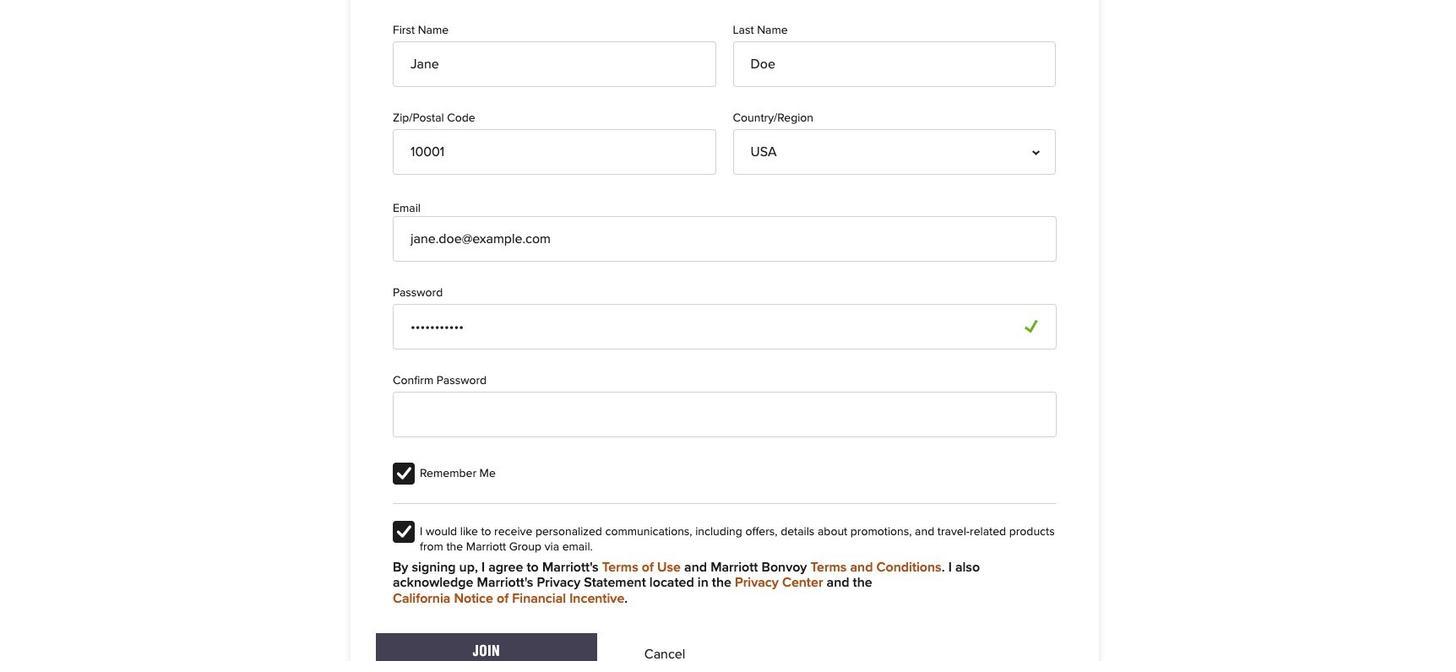 Task type: vqa. For each thing, say whether or not it's contained in the screenshot.
arrow down icon inside Hotel Type heading
no



Task type: locate. For each thing, give the bounding box(es) containing it.
Required Field Zip/Postal code text field
[[393, 130, 716, 175]]

Required Field Confirm password password field
[[393, 392, 1057, 438]]

Required Field Password password field
[[393, 304, 1057, 350]]

Required Field Last Name text field
[[733, 42, 1057, 87]]



Task type: describe. For each thing, give the bounding box(es) containing it.
Required Field First Name text field
[[393, 42, 716, 87]]

Required Field Email text field
[[393, 216, 1057, 262]]



